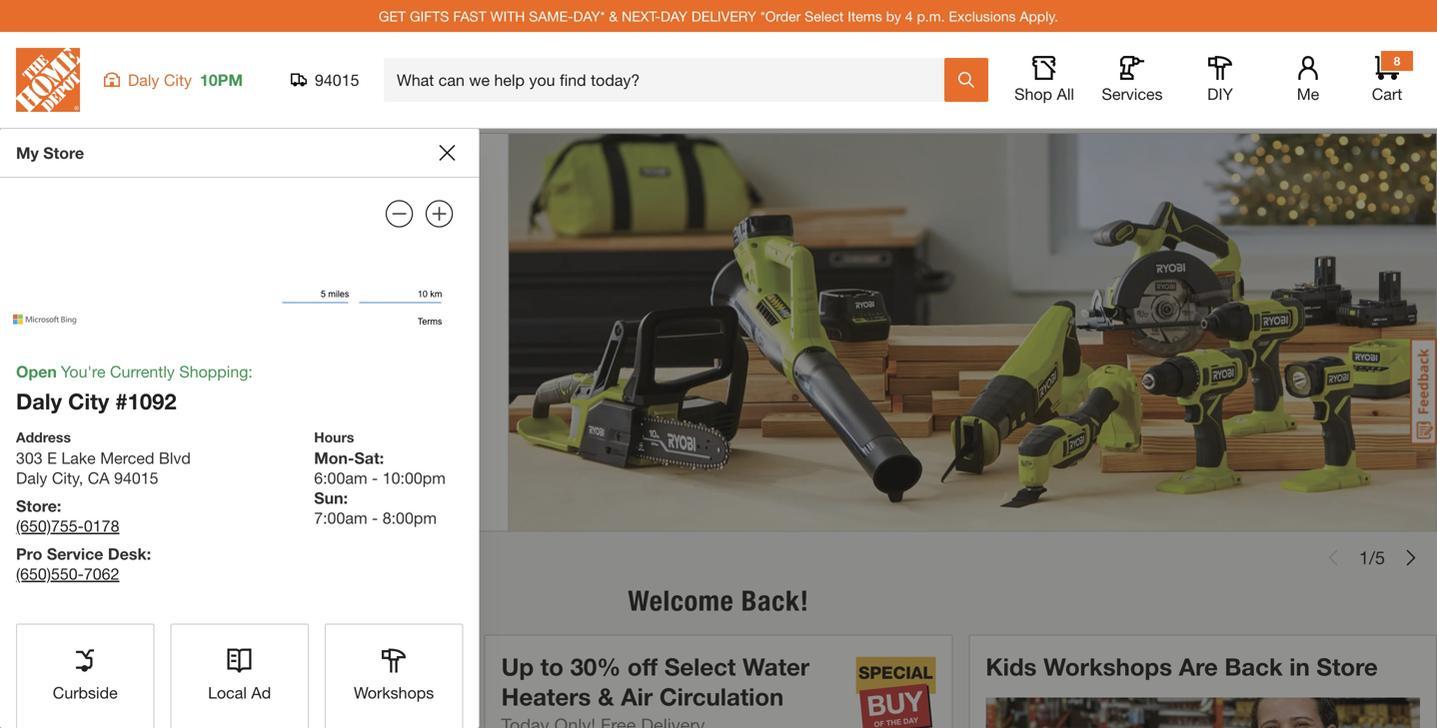 Task type: describe. For each thing, give the bounding box(es) containing it.
local
[[208, 684, 247, 703]]

recently
[[17, 653, 117, 681]]

currently
[[110, 362, 175, 381]]

(650)755-
[[16, 517, 84, 536]]

img for put a bow on tool gifting up to 45% off select tools & tool accessories image
[[0, 133, 1438, 532]]

0 vertical spatial daly
[[128, 70, 159, 89]]

special buy logo image
[[856, 656, 936, 729]]

daly inside open you're currently shopping: daly city # 1092
[[16, 388, 62, 415]]

1
[[1360, 547, 1370, 569]]

0 horizontal spatial :
[[57, 497, 61, 516]]

gifts
[[410, 8, 449, 24]]

(650)550-
[[16, 565, 84, 584]]

are
[[1179, 653, 1218, 681]]

/
[[1370, 547, 1376, 569]]

get gifts fast with same-day* & next-day delivery *order select items by 4 p.m. exclusions apply.
[[379, 8, 1059, 24]]

viewed
[[124, 653, 206, 681]]

cart 8
[[1372, 54, 1403, 103]]

welcome back!
[[628, 585, 809, 618]]

my store
[[16, 143, 84, 162]]

fast
[[453, 8, 487, 24]]

my
[[16, 143, 39, 162]]

10pm
[[200, 70, 243, 89]]

curbside button
[[17, 625, 153, 729]]

(650)755-0178 link
[[16, 517, 119, 536]]

open you're currently shopping: daly city # 1092
[[16, 362, 253, 415]]

curbside
[[53, 684, 118, 703]]

air
[[621, 683, 653, 711]]

the home depot logo image
[[16, 48, 80, 112]]

back!
[[742, 585, 809, 618]]

sat:
[[354, 449, 384, 468]]

30%
[[570, 653, 621, 681]]

2 vertical spatial store
[[1317, 653, 1378, 681]]

blvd
[[159, 449, 191, 468]]

mon-
[[314, 449, 354, 468]]

open
[[16, 362, 57, 381]]

all
[[1057, 84, 1075, 103]]

94015 inside button
[[315, 70, 359, 89]]

kids workshops are back in store
[[986, 653, 1378, 681]]

1 horizontal spatial :
[[147, 545, 151, 564]]

8:00pm
[[383, 509, 437, 528]]

me
[[1297, 84, 1320, 103]]

5
[[1376, 547, 1386, 569]]

94015 button
[[291, 70, 360, 90]]

by
[[886, 8, 902, 24]]

address 303 e lake merced blvd daly city , ca 94015 store : (650)755-0178 pro service desk : (650)550-7062
[[16, 429, 191, 584]]

0 vertical spatial workshops
[[1044, 653, 1173, 681]]

service
[[47, 545, 103, 564]]

1092
[[128, 388, 177, 415]]

303
[[16, 449, 43, 468]]

kids
[[986, 653, 1037, 681]]

proterra 80 gal. 10-year hybrid high efficiency heat pump tank electric water heater with leak detection & auto shutoff image
[[41, 702, 230, 729]]

delivery
[[692, 8, 757, 24]]

exclusions
[[949, 8, 1016, 24]]

shopping:
[[179, 362, 253, 381]]

to
[[541, 653, 564, 681]]

select inside up to 30% off select water heaters & air circulation
[[665, 653, 736, 681]]

in
[[1290, 653, 1310, 681]]

city inside open you're currently shopping: daly city # 1092
[[68, 388, 109, 415]]

recently viewed
[[17, 653, 206, 681]]

m18 18-volt lithium-ion high output xc 8.0 ah and 6.0 ah battery (2-pack) image
[[246, 702, 436, 729]]

shop all button
[[1013, 56, 1077, 104]]

2 - from the top
[[372, 509, 378, 528]]

same-
[[529, 8, 573, 24]]

0 vertical spatial city
[[164, 70, 192, 89]]

services
[[1102, 84, 1163, 103]]

kids workshops image
[[986, 698, 1421, 729]]

local ad button
[[171, 625, 308, 729]]

merced
[[100, 449, 154, 468]]



Task type: locate. For each thing, give the bounding box(es) containing it.
0 vertical spatial :
[[57, 497, 61, 516]]

city
[[164, 70, 192, 89], [68, 388, 109, 415], [52, 469, 79, 488]]

1 vertical spatial -
[[372, 509, 378, 528]]

: right service
[[147, 545, 151, 564]]

store right my
[[43, 143, 84, 162]]

with
[[491, 8, 525, 24]]

hours
[[314, 429, 354, 446]]

store up (650)755-
[[16, 497, 57, 516]]

welcome
[[628, 585, 734, 618]]

7062
[[84, 565, 119, 584]]

& right day*
[[609, 8, 618, 24]]

store inside address 303 e lake merced blvd daly city , ca 94015 store : (650)755-0178 pro service desk : (650)550-7062
[[16, 497, 57, 516]]

0 vertical spatial -
[[372, 469, 378, 488]]

daly
[[128, 70, 159, 89], [16, 388, 62, 415], [16, 469, 47, 488]]

1 vertical spatial &
[[598, 683, 614, 711]]

daly down 'open'
[[16, 388, 62, 415]]

city left the '10pm'
[[164, 70, 192, 89]]

- right "7:00am"
[[372, 509, 378, 528]]

1 / 5
[[1360, 547, 1386, 569]]

1 horizontal spatial 94015
[[315, 70, 359, 89]]

get
[[379, 8, 406, 24]]

- down sat:
[[372, 469, 378, 488]]

this is the first slide image
[[1326, 550, 1342, 566]]

next-
[[622, 8, 661, 24]]

microsoft bing image
[[13, 305, 82, 334]]

7:00am
[[314, 509, 367, 528]]

: up (650)755-0178 "link" on the left of page
[[57, 497, 61, 516]]

water
[[743, 653, 810, 681]]

#
[[115, 388, 128, 415]]

10:00pm
[[383, 469, 446, 488]]

me button
[[1277, 56, 1341, 104]]

terms
[[418, 317, 442, 327]]

0178
[[84, 517, 119, 536]]

off
[[628, 653, 658, 681]]

1 vertical spatial select
[[665, 653, 736, 681]]

*order
[[761, 8, 801, 24]]

2 vertical spatial city
[[52, 469, 79, 488]]

you're
[[61, 362, 106, 381]]

shop all
[[1015, 84, 1075, 103]]

-
[[372, 469, 378, 488], [372, 509, 378, 528]]

& left air
[[598, 683, 614, 711]]

p.m.
[[917, 8, 945, 24]]

diy button
[[1189, 56, 1253, 104]]

1 horizontal spatial select
[[805, 8, 844, 24]]

6:00am
[[314, 469, 367, 488]]

back
[[1225, 653, 1283, 681]]

1 vertical spatial store
[[16, 497, 57, 516]]

city inside address 303 e lake merced blvd daly city , ca 94015 store : (650)755-0178 pro service desk : (650)550-7062
[[52, 469, 79, 488]]

cart
[[1372, 84, 1403, 103]]

select up circulation
[[665, 653, 736, 681]]

daly city 10pm
[[128, 70, 243, 89]]

sun:
[[314, 489, 348, 508]]

hours mon-sat: 6:00am - 10:00pm sun: 7:00am - 8:00pm
[[314, 429, 446, 528]]

address
[[16, 429, 71, 446]]

(650)550-7062 link
[[16, 565, 119, 584]]

0 vertical spatial select
[[805, 8, 844, 24]]

drawer close image
[[439, 145, 455, 161]]

e
[[47, 449, 57, 468]]

select
[[805, 8, 844, 24], [665, 653, 736, 681]]

shop
[[1015, 84, 1053, 103]]

0 vertical spatial &
[[609, 8, 618, 24]]

store right in
[[1317, 653, 1378, 681]]

diy
[[1208, 84, 1234, 103]]

city down you're
[[68, 388, 109, 415]]

workshops button
[[326, 625, 462, 729]]

daly left the '10pm'
[[128, 70, 159, 89]]

services button
[[1101, 56, 1165, 104]]

next slide image
[[1404, 550, 1420, 566]]

0 horizontal spatial workshops
[[354, 684, 434, 703]]

& inside up to 30% off select water heaters & air circulation
[[598, 683, 614, 711]]

:
[[57, 497, 61, 516], [147, 545, 151, 564]]

store
[[43, 143, 84, 162], [16, 497, 57, 516], [1317, 653, 1378, 681]]

1 vertical spatial city
[[68, 388, 109, 415]]

1 vertical spatial :
[[147, 545, 151, 564]]

local ad
[[208, 684, 271, 703]]

What can we help you find today? search field
[[397, 59, 944, 101]]

1 - from the top
[[372, 469, 378, 488]]

,
[[79, 469, 83, 488]]

circulation
[[660, 683, 784, 711]]

1 vertical spatial daly
[[16, 388, 62, 415]]

heaters
[[502, 683, 591, 711]]

daly inside address 303 e lake merced blvd daly city , ca 94015 store : (650)755-0178 pro service desk : (650)550-7062
[[16, 469, 47, 488]]

94015 inside address 303 e lake merced blvd daly city , ca 94015 store : (650)755-0178 pro service desk : (650)550-7062
[[114, 469, 159, 488]]

0 horizontal spatial select
[[665, 653, 736, 681]]

day*
[[573, 8, 605, 24]]

workshops
[[1044, 653, 1173, 681], [354, 684, 434, 703]]

1 vertical spatial 94015
[[114, 469, 159, 488]]

lake
[[61, 449, 96, 468]]

day
[[661, 8, 688, 24]]

items
[[848, 8, 882, 24]]

pro
[[16, 545, 42, 564]]

select left the items
[[805, 8, 844, 24]]

0 vertical spatial store
[[43, 143, 84, 162]]

2 vertical spatial daly
[[16, 469, 47, 488]]

0 horizontal spatial 94015
[[114, 469, 159, 488]]

1 vertical spatial workshops
[[354, 684, 434, 703]]

workshops inside button
[[354, 684, 434, 703]]

up
[[502, 653, 534, 681]]

terms link
[[418, 315, 442, 329]]

up to 30% off select water heaters & air circulation
[[502, 653, 810, 711]]

1 horizontal spatial workshops
[[1044, 653, 1173, 681]]

&
[[609, 8, 618, 24], [598, 683, 614, 711]]

apply.
[[1020, 8, 1059, 24]]

4
[[906, 8, 913, 24]]

94015
[[315, 70, 359, 89], [114, 469, 159, 488]]

8
[[1394, 54, 1401, 68]]

ad
[[251, 684, 271, 703]]

0 vertical spatial 94015
[[315, 70, 359, 89]]

daly down 303
[[16, 469, 47, 488]]

ca
[[88, 469, 110, 488]]

feedback link image
[[1411, 338, 1438, 446]]

city down lake
[[52, 469, 79, 488]]

desk
[[108, 545, 147, 564]]



Task type: vqa. For each thing, say whether or not it's contained in the screenshot.
UNIVERSITY BUTTON at bottom left
no



